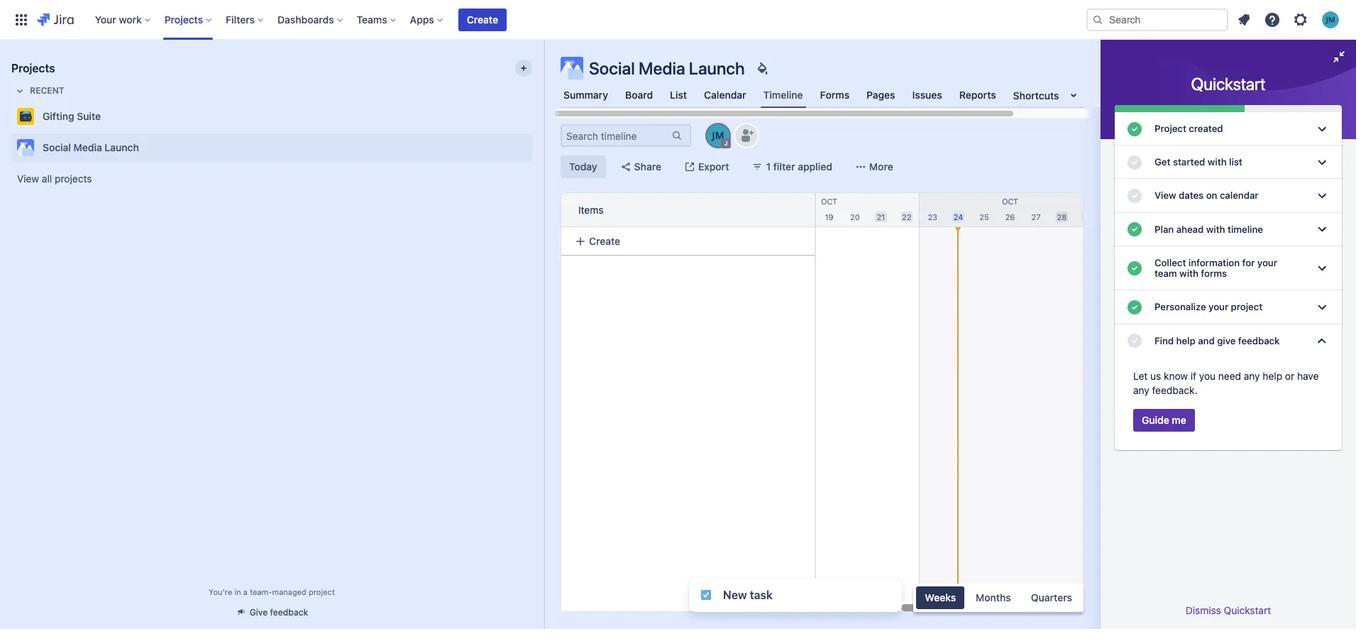 Task type: vqa. For each thing, say whether or not it's contained in the screenshot.
the top Open field configuration icon
no



Task type: describe. For each thing, give the bounding box(es) containing it.
let us know if you need any help or have any feedback.
[[1134, 370, 1320, 396]]

in
[[235, 587, 241, 596]]

with for ahead
[[1207, 223, 1226, 235]]

your work button
[[91, 8, 156, 31]]

created
[[1190, 123, 1224, 134]]

share button
[[612, 156, 670, 178]]

us
[[1151, 370, 1162, 382]]

get started with list button
[[1116, 146, 1343, 179]]

your work
[[95, 13, 142, 25]]

weeks
[[925, 591, 957, 604]]

help inside dropdown button
[[1177, 335, 1196, 346]]

months button
[[968, 587, 1020, 609]]

view all projects link
[[11, 166, 533, 192]]

chevron image for project created
[[1314, 120, 1331, 137]]

1 horizontal spatial create button
[[567, 228, 810, 254]]

1 filter applied
[[766, 160, 833, 173]]

team-
[[250, 587, 272, 596]]

work
[[119, 13, 142, 25]]

you
[[1200, 370, 1216, 382]]

1 horizontal spatial create
[[589, 235, 621, 247]]

guide
[[1142, 414, 1170, 426]]

you're
[[209, 587, 232, 596]]

sidebar navigation image
[[528, 57, 560, 85]]

tab list containing timeline
[[552, 82, 1093, 119]]

share
[[635, 160, 662, 173]]

collapse recent projects image
[[11, 82, 28, 99]]

timeline
[[764, 89, 803, 101]]

Search timeline text field
[[562, 126, 670, 146]]

personalize
[[1155, 301, 1207, 313]]

collect information for your team with forms button
[[1116, 246, 1343, 291]]

let
[[1134, 370, 1148, 382]]

today
[[569, 160, 598, 173]]

view for view all projects
[[17, 173, 39, 185]]

months
[[976, 591, 1012, 604]]

applied
[[798, 160, 833, 173]]

dismiss quickstart
[[1186, 604, 1272, 616]]

more button
[[847, 156, 902, 178]]

with inside the collect information for your team with forms
[[1180, 268, 1199, 279]]

create button inside primary element
[[459, 8, 507, 31]]

social media launch link
[[11, 133, 527, 162]]

create inside primary element
[[467, 13, 498, 25]]

list
[[670, 89, 687, 101]]

create project image
[[518, 62, 530, 74]]

find
[[1155, 335, 1174, 346]]

23
[[928, 212, 938, 221]]

on
[[1207, 190, 1218, 201]]

27
[[1032, 212, 1041, 221]]

20
[[851, 212, 860, 221]]

checked image for view
[[1127, 187, 1144, 205]]

set background color image
[[754, 60, 771, 77]]

0 vertical spatial launch
[[689, 58, 745, 78]]

chevron image for collect information for your team with forms
[[1314, 260, 1331, 277]]

appswitcher icon image
[[13, 11, 30, 28]]

feedback inside dropdown button
[[1239, 335, 1281, 346]]

find help and give feedback
[[1155, 335, 1281, 346]]

0 horizontal spatial social
[[43, 141, 71, 153]]

notifications image
[[1236, 11, 1253, 28]]

1 vertical spatial your
[[1209, 301, 1229, 313]]

feedback.
[[1153, 384, 1198, 396]]

checked image for personalize
[[1127, 299, 1144, 316]]

checked image for find
[[1127, 332, 1144, 349]]

minimize image
[[1331, 48, 1348, 65]]

if
[[1191, 370, 1197, 382]]

shortcuts
[[1014, 89, 1060, 101]]

0 horizontal spatial any
[[1134, 384, 1150, 396]]

give
[[250, 607, 268, 618]]

items
[[579, 203, 604, 216]]

gifting suite link
[[11, 102, 527, 131]]

information
[[1189, 257, 1241, 268]]

oct for 10
[[640, 197, 657, 206]]

search image
[[1093, 14, 1104, 25]]

1 filter applied button
[[744, 156, 841, 178]]

0 vertical spatial quickstart
[[1192, 74, 1266, 94]]

filter
[[774, 160, 796, 173]]

10
[[593, 212, 601, 221]]

1 horizontal spatial social media launch
[[589, 58, 745, 78]]

0 horizontal spatial project
[[309, 587, 335, 596]]

summary link
[[561, 82, 611, 108]]

today button
[[561, 156, 606, 178]]

19
[[825, 212, 834, 221]]

quarters button
[[1023, 587, 1081, 609]]

projects inside popup button
[[165, 13, 203, 25]]

26
[[1006, 212, 1016, 221]]

know
[[1164, 370, 1189, 382]]

1 vertical spatial quickstart
[[1225, 604, 1272, 616]]

Search field
[[1087, 8, 1229, 31]]

project
[[1155, 123, 1187, 134]]

chevron image for plan ahead with timeline
[[1314, 221, 1331, 238]]

plan
[[1155, 223, 1175, 235]]

reports
[[960, 89, 997, 101]]

0 horizontal spatial media
[[74, 141, 102, 153]]

dismiss quickstart link
[[1186, 604, 1272, 616]]

oct for 20
[[821, 197, 838, 206]]

give
[[1218, 335, 1236, 346]]

guide me
[[1142, 414, 1187, 426]]

apps button
[[406, 8, 449, 31]]

teams
[[357, 13, 387, 25]]

forms link
[[818, 82, 853, 108]]

0 horizontal spatial projects
[[11, 62, 55, 75]]



Task type: locate. For each thing, give the bounding box(es) containing it.
social media launch down suite
[[43, 141, 139, 153]]

projects up recent
[[11, 62, 55, 75]]

1 checked image from the top
[[1127, 187, 1144, 205]]

2 horizontal spatial oct
[[1003, 197, 1019, 206]]

new
[[724, 589, 748, 601]]

and
[[1199, 335, 1215, 346]]

task
[[751, 589, 774, 601]]

create down 10
[[589, 235, 621, 247]]

project right managed
[[309, 587, 335, 596]]

a
[[243, 587, 248, 596]]

0 vertical spatial social
[[589, 58, 635, 78]]

4 checked image from the top
[[1127, 332, 1144, 349]]

25
[[980, 212, 990, 221]]

3 checked image from the top
[[1127, 299, 1144, 316]]

teams button
[[353, 8, 402, 31]]

3 checked image from the top
[[1127, 260, 1144, 277]]

feedback
[[1239, 335, 1281, 346], [270, 607, 308, 618]]

project up find help and give feedback dropdown button
[[1232, 301, 1263, 313]]

quickstart right dismiss
[[1225, 604, 1272, 616]]

checked image left the plan on the top right of the page
[[1127, 221, 1144, 238]]

chevron image inside view dates on calendar dropdown button
[[1314, 187, 1331, 205]]

started
[[1174, 156, 1206, 168]]

4 chevron image from the top
[[1314, 299, 1331, 316]]

collect
[[1155, 257, 1187, 268]]

oct up 26
[[1003, 197, 1019, 206]]

0 vertical spatial view
[[17, 173, 39, 185]]

checked image inside get started with list dropdown button
[[1127, 154, 1144, 171]]

checked image inside find help and give feedback dropdown button
[[1127, 332, 1144, 349]]

your inside the collect information for your team with forms
[[1258, 257, 1278, 268]]

view all projects
[[17, 173, 92, 185]]

need
[[1219, 370, 1242, 382]]

2 vertical spatial checked image
[[1127, 299, 1144, 316]]

chevron image for get started with list
[[1314, 154, 1331, 171]]

projects
[[165, 13, 203, 25], [11, 62, 55, 75]]

2 checked image from the top
[[1127, 221, 1144, 238]]

social media launch up "list"
[[589, 58, 745, 78]]

social down gifting
[[43, 141, 71, 153]]

feedback down managed
[[270, 607, 308, 618]]

give feedback
[[250, 607, 308, 618]]

chevron image
[[1314, 120, 1331, 137], [1314, 154, 1331, 171], [1314, 260, 1331, 277], [1314, 299, 1331, 316], [1314, 332, 1331, 349]]

chevron image inside plan ahead with timeline 'dropdown button'
[[1314, 221, 1331, 238]]

ahead
[[1177, 223, 1204, 235]]

help inside let us know if you need any help or have any feedback.
[[1263, 370, 1283, 382]]

media
[[639, 58, 686, 78], [74, 141, 102, 153]]

1 horizontal spatial social
[[589, 58, 635, 78]]

checked image left "dates"
[[1127, 187, 1144, 205]]

calendar
[[1221, 190, 1259, 201]]

dashboards
[[278, 13, 334, 25]]

social
[[589, 58, 635, 78], [43, 141, 71, 153]]

1 vertical spatial chevron image
[[1314, 221, 1331, 238]]

0 horizontal spatial create button
[[459, 8, 507, 31]]

me
[[1173, 414, 1187, 426]]

0 horizontal spatial launch
[[105, 141, 139, 153]]

1 horizontal spatial feedback
[[1239, 335, 1281, 346]]

0 vertical spatial help
[[1177, 335, 1196, 346]]

chevron image
[[1314, 187, 1331, 205], [1314, 221, 1331, 238]]

social up summary
[[589, 58, 635, 78]]

0 horizontal spatial social media launch
[[43, 141, 139, 153]]

add people image
[[738, 127, 756, 144]]

media down suite
[[74, 141, 102, 153]]

feedback inside button
[[270, 607, 308, 618]]

banner containing your work
[[0, 0, 1357, 40]]

2 add to starred image from the top
[[528, 139, 545, 156]]

team
[[1155, 268, 1178, 279]]

1 horizontal spatial launch
[[689, 58, 745, 78]]

1 vertical spatial social media launch
[[43, 141, 139, 153]]

checked image inside view dates on calendar dropdown button
[[1127, 187, 1144, 205]]

feedback right give
[[1239, 335, 1281, 346]]

checked image inside personalize your project dropdown button
[[1127, 299, 1144, 316]]

1 vertical spatial add to starred image
[[528, 139, 545, 156]]

recent
[[30, 85, 64, 96]]

0 vertical spatial chevron image
[[1314, 187, 1331, 205]]

quickstart up project created dropdown button
[[1192, 74, 1266, 94]]

checked image inside plan ahead with timeline 'dropdown button'
[[1127, 221, 1144, 238]]

1 horizontal spatial oct
[[821, 197, 838, 206]]

checked image for get
[[1127, 154, 1144, 171]]

add to starred image
[[528, 108, 545, 125], [528, 139, 545, 156]]

timeline
[[1228, 223, 1264, 235]]

24
[[954, 212, 964, 221]]

social media launch inside social media launch link
[[43, 141, 139, 153]]

0 vertical spatial media
[[639, 58, 686, 78]]

collect information for your team with forms
[[1155, 257, 1278, 279]]

1 chevron image from the top
[[1314, 187, 1331, 205]]

0 vertical spatial create button
[[459, 8, 507, 31]]

checked image for project
[[1127, 120, 1144, 137]]

checked image left find
[[1127, 332, 1144, 349]]

jeremy miller image
[[707, 124, 730, 147]]

0 horizontal spatial help
[[1177, 335, 1196, 346]]

add to starred image for social media launch
[[528, 139, 545, 156]]

projects
[[55, 173, 92, 185]]

22
[[903, 212, 912, 221]]

0 vertical spatial create
[[467, 13, 498, 25]]

0 vertical spatial with
[[1208, 156, 1227, 168]]

get started with list
[[1155, 156, 1243, 168]]

pages link
[[864, 82, 899, 108]]

1 oct from the left
[[640, 197, 657, 206]]

with right team in the right top of the page
[[1180, 268, 1199, 279]]

chevron image inside get started with list dropdown button
[[1314, 154, 1331, 171]]

chevron image for find help and give feedback
[[1314, 332, 1331, 349]]

you're in a team-managed project
[[209, 587, 335, 596]]

1 vertical spatial help
[[1263, 370, 1283, 382]]

gifting suite
[[43, 110, 101, 122]]

0 vertical spatial projects
[[165, 13, 203, 25]]

chevron image inside project created dropdown button
[[1314, 120, 1331, 137]]

checked image left get
[[1127, 154, 1144, 171]]

with right ahead
[[1207, 223, 1226, 235]]

all
[[42, 173, 52, 185]]

1 vertical spatial with
[[1207, 223, 1226, 235]]

view left "dates"
[[1155, 190, 1177, 201]]

export button
[[676, 156, 738, 178]]

help
[[1177, 335, 1196, 346], [1263, 370, 1283, 382]]

your profile and settings image
[[1323, 11, 1340, 28]]

board
[[626, 89, 653, 101]]

oct
[[640, 197, 657, 206], [821, 197, 838, 206], [1003, 197, 1019, 206]]

jira image
[[37, 11, 74, 28], [37, 11, 74, 28]]

with for started
[[1208, 156, 1227, 168]]

add to starred image down sidebar navigation "image"
[[528, 108, 545, 125]]

checked image left personalize
[[1127, 299, 1144, 316]]

checked image inside collect information for your team with forms dropdown button
[[1127, 260, 1144, 277]]

5 chevron image from the top
[[1314, 332, 1331, 349]]

3 chevron image from the top
[[1314, 260, 1331, 277]]

1 horizontal spatial media
[[639, 58, 686, 78]]

primary element
[[9, 0, 1087, 39]]

more
[[870, 160, 894, 173]]

create right apps "popup button"
[[467, 13, 498, 25]]

1 vertical spatial view
[[1155, 190, 1177, 201]]

project
[[1232, 301, 1263, 313], [309, 587, 335, 596]]

launch inside social media launch link
[[105, 141, 139, 153]]

any down let
[[1134, 384, 1150, 396]]

1 horizontal spatial projects
[[165, 13, 203, 25]]

export
[[699, 160, 730, 173]]

checked image left team in the right top of the page
[[1127, 260, 1144, 277]]

1 vertical spatial project
[[309, 587, 335, 596]]

3 oct from the left
[[1003, 197, 1019, 206]]

new task button
[[690, 578, 903, 612]]

task icon image
[[701, 589, 712, 601]]

with
[[1208, 156, 1227, 168], [1207, 223, 1226, 235], [1180, 268, 1199, 279]]

28
[[1058, 212, 1067, 221]]

1 vertical spatial launch
[[105, 141, 139, 153]]

1 vertical spatial create button
[[567, 228, 810, 254]]

project created button
[[1116, 112, 1343, 146]]

give feedback button
[[227, 601, 317, 624]]

progress bar
[[1116, 105, 1343, 112]]

help left or
[[1263, 370, 1283, 382]]

0 horizontal spatial your
[[1209, 301, 1229, 313]]

1 vertical spatial media
[[74, 141, 102, 153]]

1 vertical spatial create
[[589, 235, 621, 247]]

project inside personalize your project dropdown button
[[1232, 301, 1263, 313]]

checked image for collect
[[1127, 260, 1144, 277]]

1 horizontal spatial your
[[1258, 257, 1278, 268]]

get
[[1155, 156, 1171, 168]]

calendar
[[704, 89, 747, 101]]

projects right work
[[165, 13, 203, 25]]

0 horizontal spatial feedback
[[270, 607, 308, 618]]

chevron image for view dates on calendar
[[1314, 187, 1331, 205]]

help image
[[1265, 11, 1282, 28]]

dashboards button
[[273, 8, 348, 31]]

your
[[95, 13, 116, 25]]

project created
[[1155, 123, 1224, 134]]

checked image for plan
[[1127, 221, 1144, 238]]

calendar link
[[702, 82, 750, 108]]

0 vertical spatial social media launch
[[589, 58, 745, 78]]

checked image
[[1127, 120, 1144, 137], [1127, 154, 1144, 171], [1127, 299, 1144, 316]]

or
[[1286, 370, 1295, 382]]

1 vertical spatial checked image
[[1127, 154, 1144, 171]]

0 horizontal spatial create
[[467, 13, 498, 25]]

0 vertical spatial project
[[1232, 301, 1263, 313]]

oct down share
[[640, 197, 657, 206]]

settings image
[[1293, 11, 1310, 28]]

0 horizontal spatial oct
[[640, 197, 657, 206]]

banner
[[0, 0, 1357, 40]]

1
[[766, 160, 771, 173]]

1 vertical spatial social
[[43, 141, 71, 153]]

0 vertical spatial any
[[1245, 370, 1261, 382]]

have
[[1298, 370, 1320, 382]]

for
[[1243, 257, 1256, 268]]

2 oct from the left
[[821, 197, 838, 206]]

chevron image inside personalize your project dropdown button
[[1314, 299, 1331, 316]]

chevron image for personalize your project
[[1314, 299, 1331, 316]]

issues link
[[910, 82, 946, 108]]

oct up 19
[[821, 197, 838, 206]]

tab list
[[552, 82, 1093, 119]]

1 horizontal spatial any
[[1245, 370, 1261, 382]]

dates
[[1179, 190, 1204, 201]]

personalize your project
[[1155, 301, 1263, 313]]

gifting
[[43, 110, 74, 122]]

view for view dates on calendar
[[1155, 190, 1177, 201]]

add to starred image for gifting suite
[[528, 108, 545, 125]]

filters
[[226, 13, 255, 25]]

your right for on the top of the page
[[1258, 257, 1278, 268]]

board link
[[623, 82, 656, 108]]

checked image inside project created dropdown button
[[1127, 120, 1144, 137]]

plan ahead with timeline button
[[1116, 213, 1343, 246]]

2 chevron image from the top
[[1314, 154, 1331, 171]]

any
[[1245, 370, 1261, 382], [1134, 384, 1150, 396]]

media up "list"
[[639, 58, 686, 78]]

1 vertical spatial any
[[1134, 384, 1150, 396]]

with inside 'dropdown button'
[[1207, 223, 1226, 235]]

1 horizontal spatial view
[[1155, 190, 1177, 201]]

projects button
[[160, 8, 217, 31]]

2 chevron image from the top
[[1314, 221, 1331, 238]]

1 vertical spatial projects
[[11, 62, 55, 75]]

0 horizontal spatial view
[[17, 173, 39, 185]]

suite
[[77, 110, 101, 122]]

1 checked image from the top
[[1127, 120, 1144, 137]]

new task
[[724, 589, 774, 601]]

your
[[1258, 257, 1278, 268], [1209, 301, 1229, 313]]

view inside dropdown button
[[1155, 190, 1177, 201]]

shortcuts button
[[1011, 82, 1085, 108]]

0 vertical spatial feedback
[[1239, 335, 1281, 346]]

checked image left the project
[[1127, 120, 1144, 137]]

1 vertical spatial feedback
[[270, 607, 308, 618]]

quarters
[[1032, 591, 1073, 604]]

plan ahead with timeline
[[1155, 223, 1264, 235]]

0 vertical spatial add to starred image
[[528, 108, 545, 125]]

with left list at the right of the page
[[1208, 156, 1227, 168]]

create
[[467, 13, 498, 25], [589, 235, 621, 247]]

2 vertical spatial with
[[1180, 268, 1199, 279]]

add to starred image left today button
[[528, 139, 545, 156]]

0 vertical spatial checked image
[[1127, 120, 1144, 137]]

managed
[[272, 587, 307, 596]]

forms
[[821, 89, 850, 101]]

1 horizontal spatial project
[[1232, 301, 1263, 313]]

21
[[877, 212, 886, 221]]

1 add to starred image from the top
[[528, 108, 545, 125]]

forms
[[1202, 268, 1228, 279]]

checked image
[[1127, 187, 1144, 205], [1127, 221, 1144, 238], [1127, 260, 1144, 277], [1127, 332, 1144, 349]]

personalize your project button
[[1116, 291, 1343, 324]]

help left and
[[1177, 335, 1196, 346]]

your up find help and give feedback
[[1209, 301, 1229, 313]]

dismiss
[[1186, 604, 1222, 616]]

guide me button
[[1134, 409, 1196, 432]]

view left all
[[17, 173, 39, 185]]

1 horizontal spatial help
[[1263, 370, 1283, 382]]

oct for 24
[[1003, 197, 1019, 206]]

view dates on calendar button
[[1116, 179, 1343, 213]]

2 checked image from the top
[[1127, 154, 1144, 171]]

any right need
[[1245, 370, 1261, 382]]

1 chevron image from the top
[[1314, 120, 1331, 137]]

0 vertical spatial your
[[1258, 257, 1278, 268]]



